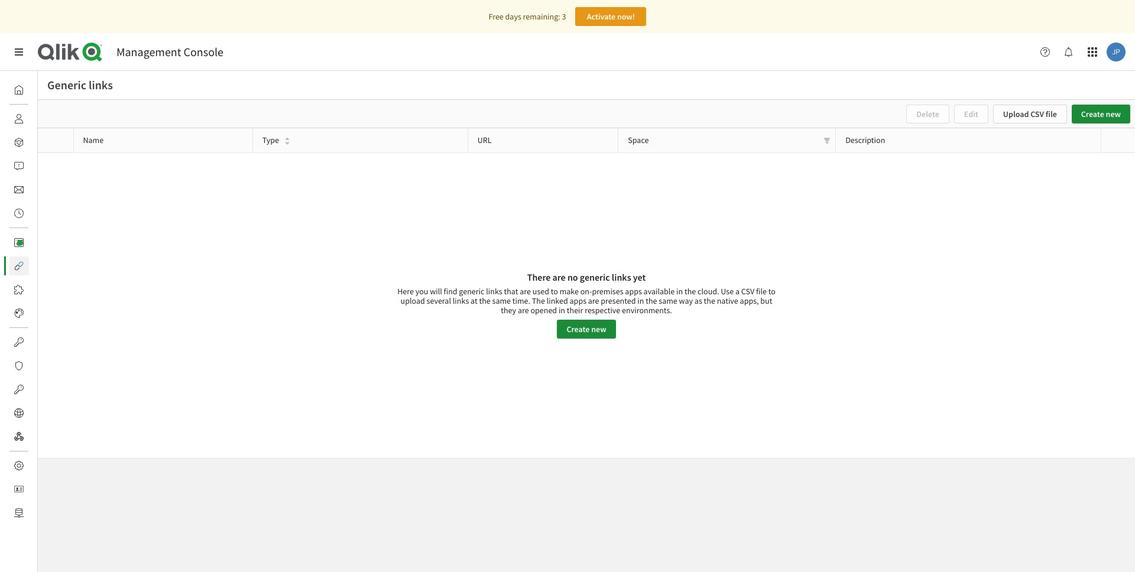 Task type: locate. For each thing, give the bounding box(es) containing it.
upload csv file
[[1004, 109, 1057, 119]]

to right apps,
[[769, 286, 776, 297]]

0 horizontal spatial new
[[592, 324, 607, 334]]

in right presented
[[638, 295, 644, 306]]

open sidebar menu image
[[14, 47, 24, 57]]

create for topmost the create new button
[[1082, 109, 1105, 119]]

themes image
[[14, 309, 24, 318]]

0 vertical spatial file
[[1046, 109, 1057, 119]]

use
[[721, 286, 734, 297]]

1 horizontal spatial create new
[[1082, 109, 1122, 119]]

1 horizontal spatial to
[[769, 286, 776, 297]]

icon: filter element
[[819, 128, 836, 152]]

now!
[[617, 11, 635, 22]]

0 vertical spatial create new button
[[1072, 105, 1131, 124]]

the left cloud.
[[685, 286, 696, 297]]

new connector image
[[17, 240, 23, 246]]

csv inside there are no generic links yet here you will find generic links that are used to make on-premises apps available in the cloud. use a csv file to upload several links at the same time. the linked apps are presented in the same way as the native apps, but they are opened in their respective environments.
[[742, 286, 755, 297]]

presented
[[601, 295, 636, 306]]

cloud.
[[698, 286, 720, 297]]

in right the available
[[677, 286, 683, 297]]

as
[[695, 295, 703, 306]]

are right the their
[[588, 295, 600, 306]]

are
[[553, 271, 566, 283], [520, 286, 531, 297], [588, 295, 600, 306], [518, 305, 529, 316]]

0 vertical spatial create new
[[1082, 109, 1122, 119]]

webhooks image
[[14, 432, 24, 442]]

management
[[117, 44, 181, 59]]

1 horizontal spatial same
[[659, 295, 678, 306]]

0 vertical spatial create
[[1082, 109, 1105, 119]]

links right generic
[[89, 77, 113, 92]]

icon: caret-down element
[[284, 140, 291, 147]]

description
[[846, 135, 886, 146]]

file right upload
[[1046, 109, 1057, 119]]

there
[[527, 271, 551, 283]]

spaces image
[[14, 138, 24, 147]]

0 horizontal spatial file
[[756, 286, 767, 297]]

file
[[1046, 109, 1057, 119], [756, 286, 767, 297]]

management console element
[[117, 44, 224, 59]]

create new
[[1082, 109, 1122, 119], [567, 324, 607, 334]]

csv right upload
[[1031, 109, 1045, 119]]

create
[[1082, 109, 1105, 119], [567, 324, 590, 334]]

management console
[[117, 44, 224, 59]]

0 vertical spatial generic
[[580, 271, 610, 283]]

0 horizontal spatial to
[[551, 286, 558, 297]]

2 to from the left
[[769, 286, 776, 297]]

apps,
[[740, 295, 759, 306]]

that
[[504, 286, 518, 297]]

generic
[[47, 77, 86, 92]]

opened
[[531, 305, 557, 316]]

create new for the create new button to the left
[[567, 324, 607, 334]]

1 vertical spatial csv
[[742, 286, 755, 297]]

to right used
[[551, 286, 558, 297]]

new
[[1106, 109, 1122, 119], [592, 324, 607, 334]]

csv inside button
[[1031, 109, 1045, 119]]

0 horizontal spatial apps
[[570, 295, 587, 306]]

csv right 'a'
[[742, 286, 755, 297]]

1 vertical spatial file
[[756, 286, 767, 297]]

1 same from the left
[[492, 295, 511, 306]]

1 horizontal spatial file
[[1046, 109, 1057, 119]]

create new button
[[1072, 105, 1131, 124], [557, 320, 616, 339]]

1 horizontal spatial generic
[[580, 271, 610, 283]]

to
[[551, 286, 558, 297], [769, 286, 776, 297]]

0 horizontal spatial create
[[567, 324, 590, 334]]

1 vertical spatial create new
[[567, 324, 607, 334]]

no
[[568, 271, 578, 283]]

1 vertical spatial create new button
[[557, 320, 616, 339]]

1 vertical spatial generic
[[459, 286, 485, 297]]

1 horizontal spatial create
[[1082, 109, 1105, 119]]

console
[[184, 44, 224, 59]]

0 horizontal spatial csv
[[742, 286, 755, 297]]

environments.
[[622, 305, 672, 316]]

icon: filter image
[[824, 137, 831, 144]]

1 vertical spatial create
[[567, 324, 590, 334]]

same left way
[[659, 295, 678, 306]]

url
[[478, 135, 492, 146]]

generic right the "find"
[[459, 286, 485, 297]]

links
[[89, 77, 113, 92], [612, 271, 631, 283], [486, 286, 503, 297], [453, 295, 469, 306]]

0 vertical spatial csv
[[1031, 109, 1045, 119]]

0 horizontal spatial create new
[[567, 324, 607, 334]]

create new for topmost the create new button
[[1082, 109, 1122, 119]]

users image
[[14, 114, 24, 124]]

yet
[[633, 271, 646, 283]]

csv
[[1031, 109, 1045, 119], [742, 286, 755, 297]]

native
[[717, 295, 739, 306]]

1 horizontal spatial new
[[1106, 109, 1122, 119]]

in
[[677, 286, 683, 297], [638, 295, 644, 306], [559, 305, 565, 316]]

0 horizontal spatial create new button
[[557, 320, 616, 339]]

you
[[416, 286, 428, 297]]

1 horizontal spatial create new button
[[1072, 105, 1131, 124]]

premises
[[592, 286, 624, 297]]

1 to from the left
[[551, 286, 558, 297]]

file right 'a'
[[756, 286, 767, 297]]

type
[[262, 135, 279, 146]]

upload
[[401, 295, 425, 306]]

same
[[492, 295, 511, 306], [659, 295, 678, 306]]

0 vertical spatial new
[[1106, 109, 1122, 119]]

apps down "yet"
[[625, 286, 642, 297]]

navigation pane element
[[0, 76, 59, 528]]

way
[[679, 295, 693, 306]]

generic
[[580, 271, 610, 283], [459, 286, 485, 297]]

the
[[685, 286, 696, 297], [479, 295, 491, 306], [646, 295, 657, 306], [704, 295, 716, 306]]

home link
[[9, 80, 59, 99]]

apps
[[625, 286, 642, 297], [570, 295, 587, 306]]

they
[[501, 305, 516, 316]]

1 horizontal spatial csv
[[1031, 109, 1045, 119]]

0 horizontal spatial in
[[559, 305, 565, 316]]

apps right linked on the bottom of the page
[[570, 295, 587, 306]]

name
[[83, 135, 104, 146]]

james peterson image
[[1107, 43, 1126, 62]]

2 horizontal spatial in
[[677, 286, 683, 297]]

will
[[430, 286, 442, 297]]

are right that
[[520, 286, 531, 297]]

several
[[427, 295, 451, 306]]

content security policy image
[[14, 361, 24, 371]]

days
[[505, 11, 522, 22]]

here
[[398, 286, 414, 297]]

same left time.
[[492, 295, 511, 306]]

generic up on-
[[580, 271, 610, 283]]

0 horizontal spatial same
[[492, 295, 511, 306]]

0 horizontal spatial generic
[[459, 286, 485, 297]]

in left the their
[[559, 305, 565, 316]]

activate now! link
[[576, 7, 647, 26]]

oauth image
[[14, 385, 24, 395]]



Task type: describe. For each thing, give the bounding box(es) containing it.
file inside button
[[1046, 109, 1057, 119]]

on-
[[581, 286, 592, 297]]

home
[[38, 85, 59, 95]]

activate now!
[[587, 11, 635, 22]]

respective
[[585, 305, 621, 316]]

api keys image
[[14, 338, 24, 347]]

used
[[533, 286, 550, 297]]

space
[[628, 135, 649, 146]]

home image
[[14, 85, 24, 95]]

the
[[532, 295, 545, 306]]

1 horizontal spatial apps
[[625, 286, 642, 297]]

upload csv file button
[[994, 105, 1068, 124]]

the right the as
[[704, 295, 716, 306]]

identity provider image
[[14, 485, 24, 495]]

remaining:
[[523, 11, 561, 22]]

file inside there are no generic links yet here you will find generic links that are used to make on-premises apps available in the cloud. use a csv file to upload several links at the same time. the linked apps are presented in the same way as the native apps, but they are opened in their respective environments.
[[756, 286, 767, 297]]

at
[[471, 295, 478, 306]]

are left no
[[553, 271, 566, 283]]

but
[[761, 295, 773, 306]]

the down "yet"
[[646, 295, 657, 306]]

icon: caret-down image
[[284, 140, 291, 147]]

2 same from the left
[[659, 295, 678, 306]]

upload
[[1004, 109, 1029, 119]]

generic links
[[47, 77, 113, 92]]

links left at
[[453, 295, 469, 306]]

extensions image
[[14, 285, 24, 295]]

find
[[444, 286, 458, 297]]

content image
[[14, 238, 24, 247]]

make
[[560, 286, 579, 297]]

their
[[567, 305, 583, 316]]

are right they
[[518, 305, 529, 316]]

free days remaining: 3
[[489, 11, 566, 22]]

3
[[562, 11, 566, 22]]

icon: caret-up element
[[284, 136, 291, 142]]

time.
[[513, 295, 531, 306]]

settings image
[[14, 461, 24, 471]]

data gateways image
[[14, 509, 24, 518]]

icon: caret-up image
[[284, 136, 291, 142]]

there are no generic links yet here you will find generic links that are used to make on-premises apps available in the cloud. use a csv file to upload several links at the same time. the linked apps are presented in the same way as the native apps, but they are opened in their respective environments.
[[398, 271, 776, 316]]

1 horizontal spatial in
[[638, 295, 644, 306]]

available
[[644, 286, 675, 297]]

create for the create new button to the left
[[567, 324, 590, 334]]

web image
[[14, 409, 24, 418]]

free
[[489, 11, 504, 22]]

a
[[736, 286, 740, 297]]

1 vertical spatial new
[[592, 324, 607, 334]]

activate
[[587, 11, 616, 22]]

linked
[[547, 295, 568, 306]]

the right at
[[479, 295, 491, 306]]

links left "yet"
[[612, 271, 631, 283]]

links left that
[[486, 286, 503, 297]]



Task type: vqa. For each thing, say whether or not it's contained in the screenshot.
All
no



